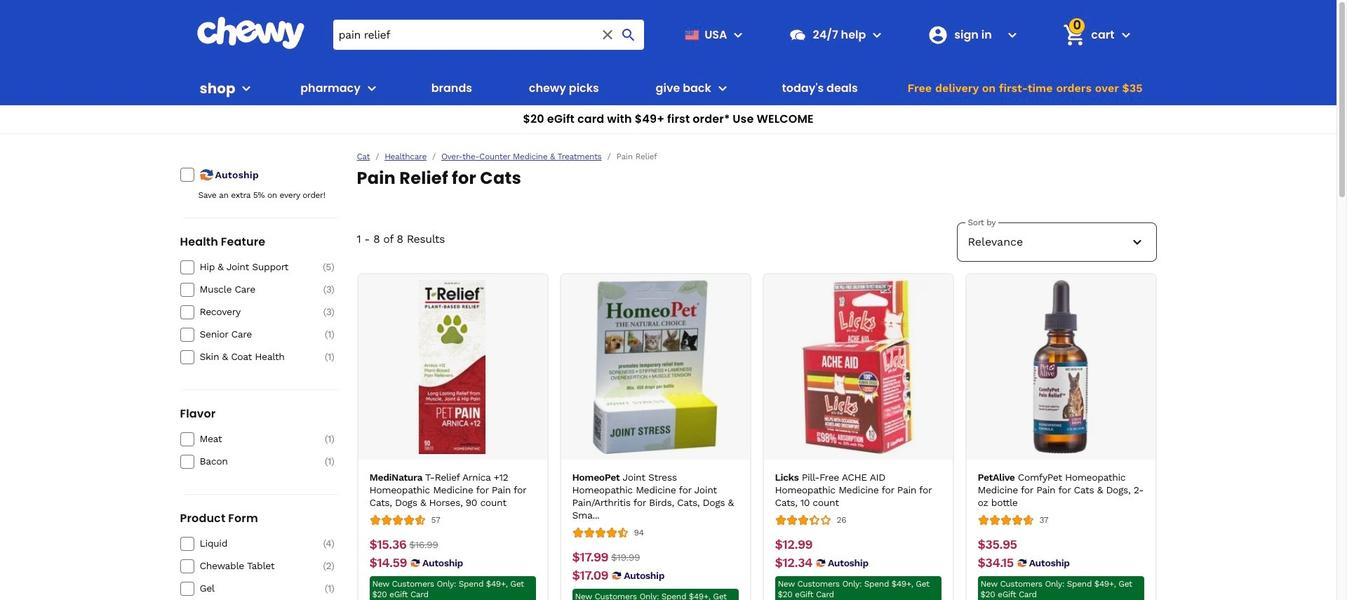 Task type: describe. For each thing, give the bounding box(es) containing it.
chewy support image
[[789, 26, 808, 44]]

submit search image
[[621, 26, 638, 43]]

chewy home image
[[196, 17, 305, 49]]

Search text field
[[333, 20, 645, 50]]

1 vertical spatial menu image
[[238, 80, 255, 97]]

homeopet joint stress homeopathic medicine for joint pain/arthritis for birds, cats, dogs & small pets, 450 drops image
[[569, 280, 743, 454]]

0 vertical spatial menu image
[[730, 26, 747, 43]]

help menu image
[[869, 26, 886, 43]]



Task type: locate. For each thing, give the bounding box(es) containing it.
menu image up give back menu image
[[730, 26, 747, 43]]

licks pill-free ache aid homeopathic medicine for pain for cats, 10 count image
[[771, 280, 945, 454]]

account menu image
[[1005, 26, 1021, 43]]

menu image down the chewy home image on the top left of page
[[238, 80, 255, 97]]

items image
[[1062, 22, 1087, 47]]

0 horizontal spatial menu image
[[238, 80, 255, 97]]

pharmacy menu image
[[364, 80, 380, 97]]

None text field
[[370, 537, 407, 552], [775, 537, 813, 552], [775, 555, 813, 571], [978, 555, 1014, 571], [572, 568, 609, 583], [370, 537, 407, 552], [775, 537, 813, 552], [775, 555, 813, 571], [978, 555, 1014, 571], [572, 568, 609, 583]]

menu image
[[730, 26, 747, 43], [238, 80, 255, 97]]

site banner
[[0, 0, 1337, 134]]

cart menu image
[[1118, 26, 1135, 43]]

Product search field
[[333, 20, 645, 50]]

medinatura t-relief arnica +12 homeopathic medicine for pain for cats, dogs & horses, 90 count image
[[366, 280, 540, 454]]

None text field
[[409, 537, 438, 552], [978, 537, 1017, 552], [572, 550, 609, 565], [611, 550, 640, 565], [370, 555, 407, 571], [409, 537, 438, 552], [978, 537, 1017, 552], [572, 550, 609, 565], [611, 550, 640, 565], [370, 555, 407, 571]]

1 horizontal spatial menu image
[[730, 26, 747, 43]]

delete search image
[[600, 26, 617, 43]]

petalive comfypet homeopathic medicine for pain for cats & dogs, 2-oz bottle image
[[974, 280, 1148, 454]]

give back menu image
[[714, 80, 731, 97]]



Task type: vqa. For each thing, say whether or not it's contained in the screenshot.
Mini
no



